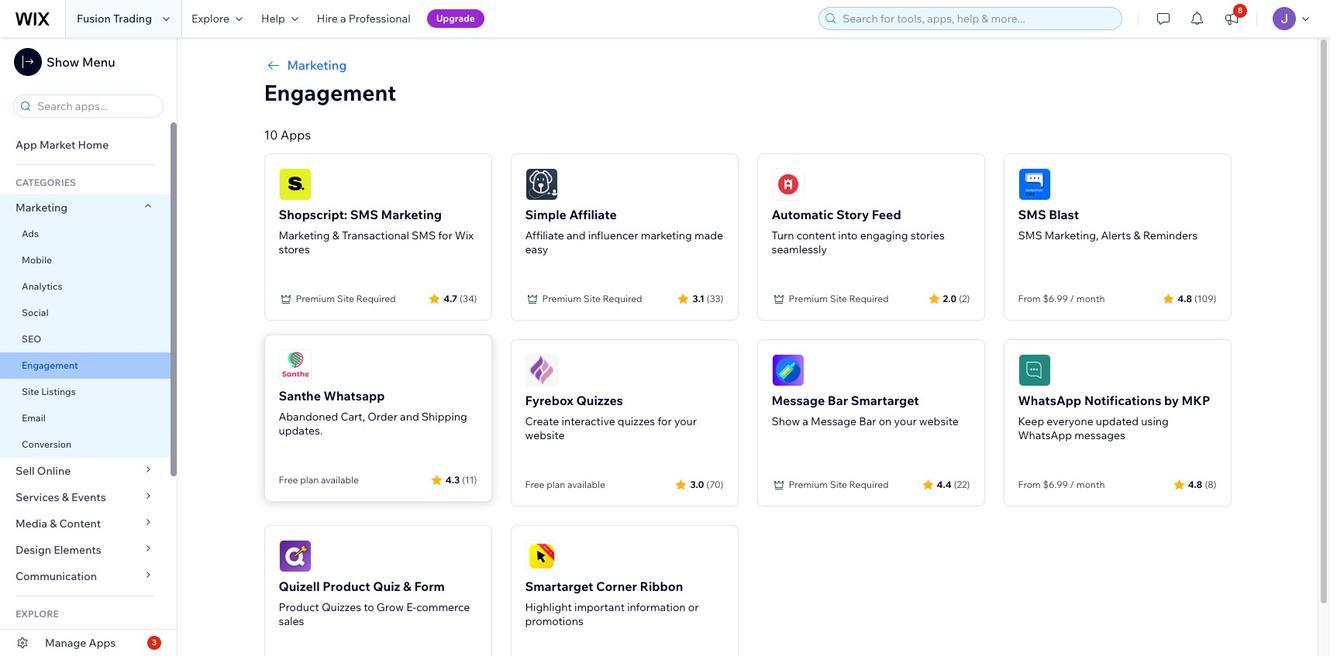 Task type: describe. For each thing, give the bounding box(es) containing it.
$6.99 for sms
[[1043, 293, 1068, 305]]

0 vertical spatial marketing link
[[264, 56, 1232, 74]]

communication link
[[0, 564, 171, 590]]

required for story
[[850, 293, 889, 305]]

& inside shopscript: sms marketing marketing & transactional sms for wix stores
[[332, 229, 340, 243]]

quizzes inside "fyrebox quizzes create interactive quizzes for your website"
[[577, 393, 623, 409]]

4.8 for mkp
[[1188, 479, 1203, 490]]

0 horizontal spatial product
[[279, 601, 319, 615]]

notifications
[[1085, 393, 1162, 409]]

analytics link
[[0, 274, 171, 300]]

show menu
[[47, 54, 115, 70]]

month for blast
[[1077, 293, 1105, 305]]

sell online link
[[0, 458, 171, 485]]

required for bar
[[850, 479, 889, 491]]

marketing down shopscript:
[[279, 229, 330, 243]]

mkp
[[1182, 393, 1211, 409]]

e-
[[406, 601, 417, 615]]

4.8 (109)
[[1178, 293, 1217, 304]]

blast
[[1049, 207, 1080, 223]]

message bar smartarget logo image
[[772, 354, 804, 387]]

promotions
[[525, 615, 584, 629]]

email
[[22, 413, 46, 424]]

4.3
[[446, 474, 460, 486]]

0 vertical spatial message
[[772, 393, 825, 409]]

market
[[40, 138, 76, 152]]

shopscript:
[[279, 207, 348, 223]]

updates.
[[279, 424, 323, 438]]

sell
[[16, 464, 35, 478]]

for inside "fyrebox quizzes create interactive quizzes for your website"
[[658, 415, 672, 429]]

fyrebox quizzes create interactive quizzes for your website
[[525, 393, 697, 443]]

1 horizontal spatial engagement
[[264, 79, 396, 106]]

hire a professional link
[[308, 0, 420, 37]]

3.0 (70)
[[690, 479, 724, 490]]

ads link
[[0, 221, 171, 247]]

media & content link
[[0, 511, 171, 537]]

form
[[414, 579, 445, 595]]

whatsapp notifications by mkp logo image
[[1018, 354, 1051, 387]]

from $6.99 / month for sms
[[1018, 293, 1105, 305]]

10
[[264, 127, 278, 143]]

/ for blast
[[1071, 293, 1075, 305]]

& inside quizell product quiz & form product quizzes to grow e-commerce sales
[[403, 579, 412, 595]]

(70)
[[707, 479, 724, 490]]

3
[[152, 638, 157, 648]]

$6.99 for whatsapp
[[1043, 479, 1068, 491]]

explore
[[192, 12, 229, 26]]

sms down sms blast logo
[[1018, 207, 1047, 223]]

services & events
[[16, 491, 106, 505]]

3.1
[[693, 293, 705, 304]]

fyrebox quizzes logo image
[[525, 354, 558, 387]]

fusion trading
[[77, 12, 152, 26]]

8 button
[[1215, 0, 1249, 37]]

keep
[[1018, 415, 1045, 429]]

services
[[16, 491, 59, 505]]

elements
[[54, 544, 101, 558]]

automatic story feed turn content into engaging stories seamlessly
[[772, 207, 945, 257]]

into
[[838, 229, 858, 243]]

sms left wix
[[412, 229, 436, 243]]

2.0 (2)
[[943, 293, 970, 304]]

sell online
[[16, 464, 71, 478]]

media & content
[[16, 517, 101, 531]]

updated
[[1096, 415, 1139, 429]]

apps for 10 apps
[[281, 127, 311, 143]]

alerts
[[1101, 229, 1132, 243]]

(109)
[[1195, 293, 1217, 304]]

automatic story feed logo image
[[772, 168, 804, 201]]

abandoned
[[279, 410, 338, 424]]

reminders
[[1143, 229, 1198, 243]]

grow
[[377, 601, 404, 615]]

stories
[[911, 229, 945, 243]]

4.7
[[444, 293, 458, 304]]

month for notifications
[[1077, 479, 1105, 491]]

important
[[575, 601, 625, 615]]

and inside simple affiliate affiliate and influencer marketing made easy
[[567, 229, 586, 243]]

help button
[[252, 0, 308, 37]]

shopscript: sms marketing logo image
[[279, 168, 311, 201]]

upgrade
[[436, 12, 475, 24]]

Search for tools, apps, help & more... field
[[838, 8, 1117, 29]]

4.3 (11)
[[446, 474, 477, 486]]

site listings link
[[0, 379, 171, 406]]

manage apps
[[45, 637, 116, 651]]

site listings
[[22, 386, 76, 398]]

easy
[[525, 243, 548, 257]]

2 whatsapp from the top
[[1018, 429, 1072, 443]]

corner
[[596, 579, 637, 595]]

2.0
[[943, 293, 957, 304]]

4.8 for marketing,
[[1178, 293, 1193, 304]]

simple affiliate logo image
[[525, 168, 558, 201]]

marketing
[[641, 229, 692, 243]]

(22)
[[954, 479, 970, 490]]

fyrebox
[[525, 393, 574, 409]]

simple affiliate affiliate and influencer marketing made easy
[[525, 207, 724, 257]]

sms blast logo image
[[1018, 168, 1051, 201]]

(11)
[[462, 474, 477, 486]]

marketing up transactional
[[381, 207, 442, 223]]

premium for simple
[[542, 293, 582, 305]]

Search apps... field
[[33, 95, 158, 117]]

1 vertical spatial message
[[811, 415, 857, 429]]

seo
[[22, 333, 41, 345]]

explore
[[16, 609, 59, 620]]

premium site required for smartarget
[[789, 479, 889, 491]]

order
[[368, 410, 398, 424]]

engagement inside sidebar element
[[22, 360, 78, 371]]

quizell product quiz & form logo image
[[279, 540, 311, 573]]

quizell
[[279, 579, 320, 595]]

available for whatsapp
[[321, 475, 359, 486]]

plan for santhe
[[300, 475, 319, 486]]

1 vertical spatial affiliate
[[525, 229, 564, 243]]

marketing,
[[1045, 229, 1099, 243]]

8
[[1238, 5, 1243, 16]]

professional
[[349, 12, 411, 26]]

& left events
[[62, 491, 69, 505]]

influencer
[[588, 229, 639, 243]]

cart,
[[341, 410, 365, 424]]

premium for automatic
[[789, 293, 828, 305]]

required for sms
[[356, 293, 396, 305]]

automatic
[[772, 207, 834, 223]]

1 vertical spatial marketing link
[[0, 195, 171, 221]]

(34)
[[460, 293, 477, 304]]

& inside sms blast sms marketing, alerts & reminders
[[1134, 229, 1141, 243]]



Task type: locate. For each thing, give the bounding box(es) containing it.
free for santhe whatsapp
[[279, 475, 298, 486]]

0 vertical spatial affiliate
[[570, 207, 617, 223]]

sms left "marketing,"
[[1018, 229, 1043, 243]]

plan down create
[[547, 479, 565, 491]]

2 $6.99 from the top
[[1043, 479, 1068, 491]]

santhe whatsapp logo image
[[279, 350, 311, 382]]

from for whatsapp notifications by mkp
[[1018, 479, 1041, 491]]

content
[[59, 517, 101, 531]]

1 vertical spatial for
[[658, 415, 672, 429]]

events
[[71, 491, 106, 505]]

2 / from the top
[[1071, 479, 1075, 491]]

1 vertical spatial a
[[803, 415, 809, 429]]

design elements link
[[0, 537, 171, 564]]

quizzes left the to
[[322, 601, 361, 615]]

site for shopscript:
[[337, 293, 354, 305]]

app market home
[[16, 138, 109, 152]]

1 / from the top
[[1071, 293, 1075, 305]]

marketing down 'categories'
[[16, 201, 68, 215]]

seamlessly
[[772, 243, 827, 257]]

2 your from the left
[[894, 415, 917, 429]]

1 horizontal spatial quizzes
[[577, 393, 623, 409]]

shipping
[[422, 410, 467, 424]]

2 from from the top
[[1018, 479, 1041, 491]]

1 vertical spatial month
[[1077, 479, 1105, 491]]

1 horizontal spatial free plan available
[[525, 479, 605, 491]]

affiliate down simple in the left top of the page
[[525, 229, 564, 243]]

show inside the message bar smartarget show a message bar on your website
[[772, 415, 800, 429]]

0 horizontal spatial marketing link
[[0, 195, 171, 221]]

$6.99 down everyone on the right bottom of the page
[[1043, 479, 1068, 491]]

message
[[772, 393, 825, 409], [811, 415, 857, 429]]

your inside "fyrebox quizzes create interactive quizzes for your website"
[[675, 415, 697, 429]]

1 horizontal spatial a
[[803, 415, 809, 429]]

1 vertical spatial /
[[1071, 479, 1075, 491]]

1 from from the top
[[1018, 293, 1041, 305]]

1 whatsapp from the top
[[1018, 393, 1082, 409]]

1 horizontal spatial and
[[567, 229, 586, 243]]

apps right "manage"
[[89, 637, 116, 651]]

1 horizontal spatial free
[[525, 479, 545, 491]]

wix
[[455, 229, 474, 243]]

media
[[16, 517, 47, 531]]

site for simple
[[584, 293, 601, 305]]

1 month from the top
[[1077, 293, 1105, 305]]

& right alerts
[[1134, 229, 1141, 243]]

1 horizontal spatial plan
[[547, 479, 565, 491]]

plan down 'updates.' on the bottom of the page
[[300, 475, 319, 486]]

0 vertical spatial month
[[1077, 293, 1105, 305]]

trading
[[113, 12, 152, 26]]

free for fyrebox quizzes
[[525, 479, 545, 491]]

required down 'engaging'
[[850, 293, 889, 305]]

show left menu
[[47, 54, 79, 70]]

available down 'updates.' on the bottom of the page
[[321, 475, 359, 486]]

made
[[695, 229, 724, 243]]

& down shopscript:
[[332, 229, 340, 243]]

month down messages
[[1077, 479, 1105, 491]]

1 horizontal spatial marketing link
[[264, 56, 1232, 74]]

quizzes
[[618, 415, 655, 429]]

0 vertical spatial and
[[567, 229, 586, 243]]

1 horizontal spatial show
[[772, 415, 800, 429]]

smartarget up highlight
[[525, 579, 593, 595]]

1 vertical spatial smartarget
[[525, 579, 593, 595]]

website right on
[[919, 415, 959, 429]]

0 vertical spatial whatsapp
[[1018, 393, 1082, 409]]

marketing down hire
[[287, 57, 347, 73]]

a down "message bar smartarget logo"
[[803, 415, 809, 429]]

0 vertical spatial smartarget
[[851, 393, 919, 409]]

(8)
[[1205, 479, 1217, 490]]

1 horizontal spatial for
[[658, 415, 672, 429]]

social link
[[0, 300, 171, 326]]

1 vertical spatial show
[[772, 415, 800, 429]]

smartarget corner ribbon logo image
[[525, 540, 558, 573]]

smartarget
[[851, 393, 919, 409], [525, 579, 593, 595]]

premium site required for marketing
[[296, 293, 396, 305]]

plan for fyrebox
[[547, 479, 565, 491]]

bar
[[828, 393, 848, 409], [859, 415, 877, 429]]

0 vertical spatial $6.99
[[1043, 293, 1068, 305]]

whatsapp left messages
[[1018, 429, 1072, 443]]

0 vertical spatial 4.8
[[1178, 293, 1193, 304]]

from $6.99 / month down messages
[[1018, 479, 1105, 491]]

4.8 left (109) at top
[[1178, 293, 1193, 304]]

engagement up 10 apps at the left
[[264, 79, 396, 106]]

affiliate up influencer
[[570, 207, 617, 223]]

free plan available
[[279, 475, 359, 486], [525, 479, 605, 491]]

1 $6.99 from the top
[[1043, 293, 1068, 305]]

free down create
[[525, 479, 545, 491]]

ribbon
[[640, 579, 683, 595]]

1 vertical spatial quizzes
[[322, 601, 361, 615]]

your right "quizzes"
[[675, 415, 697, 429]]

1 vertical spatial from
[[1018, 479, 1041, 491]]

0 horizontal spatial available
[[321, 475, 359, 486]]

/
[[1071, 293, 1075, 305], [1071, 479, 1075, 491]]

on
[[879, 415, 892, 429]]

free
[[279, 475, 298, 486], [525, 479, 545, 491]]

from down keep
[[1018, 479, 1041, 491]]

available down interactive
[[568, 479, 605, 491]]

for right "quizzes"
[[658, 415, 672, 429]]

smartarget up on
[[851, 393, 919, 409]]

sidebar element
[[0, 37, 178, 657]]

premium for message
[[789, 479, 828, 491]]

product down quizell at the left of the page
[[279, 601, 319, 615]]

$6.99 down "marketing,"
[[1043, 293, 1068, 305]]

0 horizontal spatial a
[[340, 12, 346, 26]]

sms blast sms marketing, alerts & reminders
[[1018, 207, 1198, 243]]

engagement
[[264, 79, 396, 106], [22, 360, 78, 371]]

free down 'updates.' on the bottom of the page
[[279, 475, 298, 486]]

marketing
[[287, 57, 347, 73], [16, 201, 68, 215], [381, 207, 442, 223], [279, 229, 330, 243]]

and down simple in the left top of the page
[[567, 229, 586, 243]]

site inside 'link'
[[22, 386, 39, 398]]

premium site required for affiliate
[[542, 293, 643, 305]]

a right hire
[[340, 12, 346, 26]]

0 horizontal spatial plan
[[300, 475, 319, 486]]

smartarget inside smartarget corner ribbon highlight important information or promotions
[[525, 579, 593, 595]]

1 horizontal spatial available
[[568, 479, 605, 491]]

from for sms blast
[[1018, 293, 1041, 305]]

marketing inside sidebar element
[[16, 201, 68, 215]]

(33)
[[707, 293, 724, 304]]

apps right 10
[[281, 127, 311, 143]]

analytics
[[22, 281, 62, 292]]

story
[[837, 207, 869, 223]]

your right on
[[894, 415, 917, 429]]

0 vertical spatial show
[[47, 54, 79, 70]]

4.4 (22)
[[937, 479, 970, 490]]

0 vertical spatial apps
[[281, 127, 311, 143]]

for inside shopscript: sms marketing marketing & transactional sms for wix stores
[[438, 229, 453, 243]]

& right media
[[50, 517, 57, 531]]

engagement up site listings at the left
[[22, 360, 78, 371]]

create
[[525, 415, 559, 429]]

/ down "marketing,"
[[1071, 293, 1075, 305]]

premium site required
[[296, 293, 396, 305], [542, 293, 643, 305], [789, 293, 889, 305], [789, 479, 889, 491]]

listings
[[41, 386, 76, 398]]

sms up transactional
[[350, 207, 378, 223]]

and inside santhe whatsapp abandoned cart, order and shipping updates.
[[400, 410, 419, 424]]

a inside the message bar smartarget show a message bar on your website
[[803, 415, 809, 429]]

0 horizontal spatial free plan available
[[279, 475, 359, 486]]

available for quizzes
[[568, 479, 605, 491]]

quizzes inside quizell product quiz & form product quizzes to grow e-commerce sales
[[322, 601, 361, 615]]

show inside show menu button
[[47, 54, 79, 70]]

premium site required for feed
[[789, 293, 889, 305]]

shopscript: sms marketing marketing & transactional sms for wix stores
[[279, 207, 474, 257]]

plan
[[300, 475, 319, 486], [547, 479, 565, 491]]

simple
[[525, 207, 567, 223]]

app
[[16, 138, 37, 152]]

commerce
[[416, 601, 470, 615]]

(2)
[[959, 293, 970, 304]]

0 vertical spatial from
[[1018, 293, 1041, 305]]

feed
[[872, 207, 902, 223]]

to
[[364, 601, 374, 615]]

free plan available for santhe
[[279, 475, 359, 486]]

0 horizontal spatial quizzes
[[322, 601, 361, 615]]

smartarget corner ribbon highlight important information or promotions
[[525, 579, 699, 629]]

1 vertical spatial engagement
[[22, 360, 78, 371]]

0 vertical spatial product
[[323, 579, 370, 595]]

required down transactional
[[356, 293, 396, 305]]

from $6.99 / month down "marketing,"
[[1018, 293, 1105, 305]]

design
[[16, 544, 51, 558]]

1 horizontal spatial apps
[[281, 127, 311, 143]]

upgrade button
[[427, 9, 485, 28]]

apps inside sidebar element
[[89, 637, 116, 651]]

1 horizontal spatial bar
[[859, 415, 877, 429]]

and right order
[[400, 410, 419, 424]]

4.7 (34)
[[444, 293, 477, 304]]

0 vertical spatial /
[[1071, 293, 1075, 305]]

quizell product quiz & form product quizzes to grow e-commerce sales
[[279, 579, 470, 629]]

1 vertical spatial 4.8
[[1188, 479, 1203, 490]]

stores
[[279, 243, 310, 257]]

0 vertical spatial for
[[438, 229, 453, 243]]

0 horizontal spatial smartarget
[[525, 579, 593, 595]]

website inside the message bar smartarget show a message bar on your website
[[919, 415, 959, 429]]

required down on
[[850, 479, 889, 491]]

app market home link
[[0, 132, 171, 158]]

3.1 (33)
[[693, 293, 724, 304]]

3.0
[[690, 479, 704, 490]]

&
[[332, 229, 340, 243], [1134, 229, 1141, 243], [62, 491, 69, 505], [50, 517, 57, 531], [403, 579, 412, 595]]

menu
[[82, 54, 115, 70]]

information
[[627, 601, 686, 615]]

ads
[[22, 228, 39, 240]]

0 vertical spatial engagement
[[264, 79, 396, 106]]

0 vertical spatial quizzes
[[577, 393, 623, 409]]

product
[[323, 579, 370, 595], [279, 601, 319, 615]]

website down fyrebox
[[525, 429, 565, 443]]

website
[[919, 415, 959, 429], [525, 429, 565, 443]]

4.4
[[937, 479, 952, 490]]

1 horizontal spatial your
[[894, 415, 917, 429]]

transactional
[[342, 229, 409, 243]]

hire a professional
[[317, 12, 411, 26]]

1 vertical spatial from $6.99 / month
[[1018, 479, 1105, 491]]

month
[[1077, 293, 1105, 305], [1077, 479, 1105, 491]]

0 vertical spatial from $6.99 / month
[[1018, 293, 1105, 305]]

& right the "quiz"
[[403, 579, 412, 595]]

free plan available down 'updates.' on the bottom of the page
[[279, 475, 359, 486]]

1 vertical spatial apps
[[89, 637, 116, 651]]

affiliate
[[570, 207, 617, 223], [525, 229, 564, 243]]

required for affiliate
[[603, 293, 643, 305]]

help
[[261, 12, 285, 26]]

1 horizontal spatial affiliate
[[570, 207, 617, 223]]

hire
[[317, 12, 338, 26]]

0 horizontal spatial website
[[525, 429, 565, 443]]

0 vertical spatial bar
[[828, 393, 848, 409]]

interactive
[[562, 415, 615, 429]]

1 vertical spatial product
[[279, 601, 319, 615]]

0 horizontal spatial show
[[47, 54, 79, 70]]

by
[[1165, 393, 1179, 409]]

highlight
[[525, 601, 572, 615]]

1 horizontal spatial smartarget
[[851, 393, 919, 409]]

site for message
[[830, 479, 847, 491]]

1 from $6.99 / month from the top
[[1018, 293, 1105, 305]]

smartarget inside the message bar smartarget show a message bar on your website
[[851, 393, 919, 409]]

apps for manage apps
[[89, 637, 116, 651]]

premium for shopscript:
[[296, 293, 335, 305]]

0 horizontal spatial apps
[[89, 637, 116, 651]]

1 your from the left
[[675, 415, 697, 429]]

from $6.99 / month for whatsapp
[[1018, 479, 1105, 491]]

0 horizontal spatial for
[[438, 229, 453, 243]]

free plan available down create
[[525, 479, 605, 491]]

1 vertical spatial bar
[[859, 415, 877, 429]]

1 vertical spatial whatsapp
[[1018, 429, 1072, 443]]

1 horizontal spatial product
[[323, 579, 370, 595]]

/ for notifications
[[1071, 479, 1075, 491]]

conversion
[[22, 439, 72, 451]]

santhe whatsapp abandoned cart, order and shipping updates.
[[279, 388, 467, 438]]

free plan available for fyrebox
[[525, 479, 605, 491]]

website inside "fyrebox quizzes create interactive quizzes for your website"
[[525, 429, 565, 443]]

month down "marketing,"
[[1077, 293, 1105, 305]]

0 horizontal spatial bar
[[828, 393, 848, 409]]

/ down everyone on the right bottom of the page
[[1071, 479, 1075, 491]]

required down influencer
[[603, 293, 643, 305]]

show down "message bar smartarget logo"
[[772, 415, 800, 429]]

2 month from the top
[[1077, 479, 1105, 491]]

10 apps
[[264, 127, 311, 143]]

engagement link
[[0, 353, 171, 379]]

0 horizontal spatial affiliate
[[525, 229, 564, 243]]

1 horizontal spatial website
[[919, 415, 959, 429]]

for left wix
[[438, 229, 453, 243]]

0 horizontal spatial engagement
[[22, 360, 78, 371]]

quizzes up interactive
[[577, 393, 623, 409]]

message left on
[[811, 415, 857, 429]]

your inside the message bar smartarget show a message bar on your website
[[894, 415, 917, 429]]

message down "message bar smartarget logo"
[[772, 393, 825, 409]]

site for automatic
[[830, 293, 847, 305]]

1 vertical spatial and
[[400, 410, 419, 424]]

0 horizontal spatial your
[[675, 415, 697, 429]]

0 vertical spatial a
[[340, 12, 346, 26]]

mobile link
[[0, 247, 171, 274]]

product up the to
[[323, 579, 370, 595]]

communication
[[16, 570, 99, 584]]

4.8 left (8)
[[1188, 479, 1203, 490]]

0 horizontal spatial and
[[400, 410, 419, 424]]

turn
[[772, 229, 794, 243]]

available
[[321, 475, 359, 486], [568, 479, 605, 491]]

0 horizontal spatial free
[[279, 475, 298, 486]]

2 from $6.99 / month from the top
[[1018, 479, 1105, 491]]

seo link
[[0, 326, 171, 353]]

using
[[1142, 415, 1169, 429]]

1 vertical spatial $6.99
[[1043, 479, 1068, 491]]

santhe
[[279, 388, 321, 404]]

from right (2)
[[1018, 293, 1041, 305]]

whatsapp up keep
[[1018, 393, 1082, 409]]

mobile
[[22, 254, 52, 266]]



Task type: vqa. For each thing, say whether or not it's contained in the screenshot.
the Sale
no



